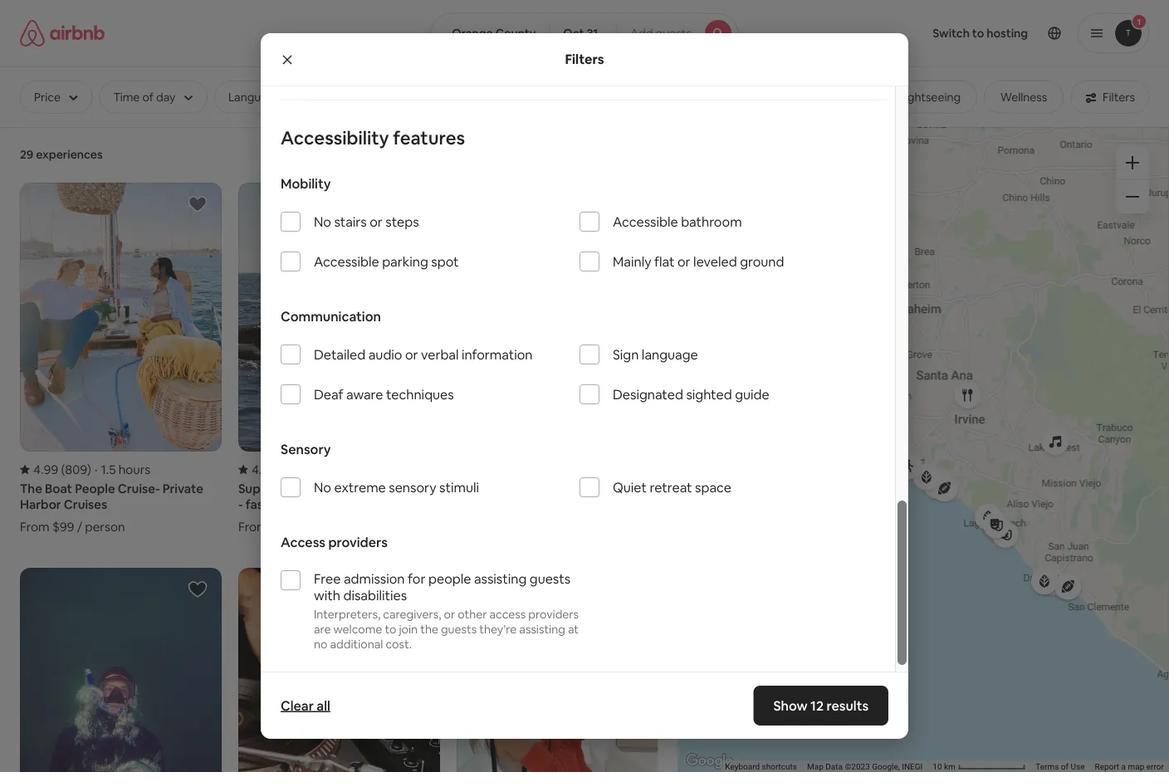 Task type: vqa. For each thing, say whether or not it's contained in the screenshot.
Detailed audio or verbal information
yes



Task type: describe. For each thing, give the bounding box(es) containing it.
no for no stairs or steps
[[314, 213, 331, 230]]

at
[[568, 622, 579, 637]]

admission
[[344, 570, 405, 587]]

accessible bathroom
[[613, 213, 742, 230]]

report
[[1095, 762, 1119, 772]]

Art and culture button
[[382, 81, 496, 114]]

show 12 results
[[773, 697, 868, 714]]

add to wishlist image
[[188, 579, 207, 599]]

zoom in image
[[1126, 156, 1139, 169]]

deaf aware techniques
[[314, 386, 454, 403]]

no extreme sensory stimuli
[[314, 479, 479, 496]]

add
[[630, 26, 653, 41]]

keyboard shortcuts
[[725, 762, 797, 772]]

sports
[[755, 90, 790, 105]]

accessibility
[[281, 126, 389, 149]]

cost.
[[386, 637, 412, 652]]

from for the boat people cruise- private harbor cruises from $99 / person
[[20, 518, 50, 535]]

show
[[773, 697, 807, 714]]

designated sighted guide
[[613, 386, 769, 403]]

accessibility features
[[281, 126, 465, 149]]

audio
[[368, 346, 402, 363]]

keyboard shortcuts button
[[725, 761, 797, 772]]

steps
[[386, 213, 419, 230]]

spot
[[431, 253, 459, 270]]

with
[[314, 587, 340, 604]]

from for superior whale/dolphin watching - fast/fun, most sightings from $99
[[238, 518, 268, 535]]

add to wishlist image inside the boat people cruise- private harbor cruises group
[[188, 194, 207, 214]]

art
[[399, 90, 416, 105]]

map
[[807, 762, 824, 772]]

or inside free admission for people assisting guests with disabilities interpreters, caregivers, or other access providers are welcome to join the guests they're assisting at no additional cost.
[[444, 607, 455, 622]]

boat
[[45, 480, 72, 496]]

of
[[1061, 762, 1069, 772]]

interpreters,
[[314, 607, 380, 622]]

stimuli
[[439, 479, 479, 496]]

detailed audio or verbal information
[[314, 346, 533, 363]]

disabilities
[[343, 587, 407, 604]]

county
[[495, 26, 536, 41]]

ground
[[740, 253, 784, 270]]

detailed
[[314, 346, 366, 363]]

clear all button
[[272, 689, 339, 722]]

error
[[1147, 762, 1164, 772]]

sightings
[[332, 496, 386, 512]]

Wellness button
[[984, 81, 1064, 114]]

a
[[1121, 762, 1126, 772]]

no stairs or steps
[[314, 213, 419, 230]]

providers inside free admission for people assisting guests with disabilities interpreters, caregivers, or other access providers are welcome to join the guests they're assisting at no additional cost.
[[528, 607, 579, 622]]

retreat
[[650, 479, 692, 496]]

extreme
[[334, 479, 386, 496]]

superior whale/dolphin watching - fast/fun, most sightings group
[[238, 183, 440, 535]]

(809)
[[61, 461, 91, 477]]

(911)
[[279, 461, 310, 477]]

sightseeing
[[898, 90, 961, 105]]

aware
[[346, 386, 383, 403]]

data
[[826, 762, 843, 772]]

10 km
[[933, 762, 958, 772]]

$99 for most
[[271, 518, 292, 535]]

Sports button
[[738, 81, 806, 114]]

4.95
[[251, 461, 277, 477]]

harbor
[[20, 496, 61, 512]]

inegi
[[902, 762, 923, 772]]

add guests button
[[616, 13, 738, 53]]

guests inside button
[[656, 26, 691, 41]]

culture
[[442, 90, 479, 105]]

0 horizontal spatial providers
[[328, 533, 388, 550]]

access
[[281, 533, 325, 550]]

sign
[[613, 346, 639, 363]]

4.99
[[33, 461, 58, 477]]

the boat people cruise- private harbor cruises group
[[20, 183, 222, 535]]

orange
[[452, 26, 493, 41]]

Food and drink button
[[619, 81, 731, 114]]

welcome
[[333, 622, 382, 637]]

techniques
[[386, 386, 454, 403]]

terms
[[1036, 762, 1059, 772]]

or for flat
[[678, 253, 690, 270]]

10 km button
[[928, 761, 1031, 772]]

entertainment
[[519, 90, 596, 105]]

keyboard
[[725, 762, 760, 772]]

mobility
[[281, 175, 331, 192]]

map
[[1128, 762, 1144, 772]]

experiences
[[36, 147, 103, 162]]

cruises
[[64, 496, 107, 512]]

Tours button
[[813, 81, 875, 114]]

map data ©2023 google, inegi
[[807, 762, 923, 772]]

drink
[[688, 90, 715, 105]]

hours
[[118, 461, 151, 477]]

private
[[163, 480, 203, 496]]

are
[[314, 622, 331, 637]]

4.95 (911)
[[251, 461, 310, 477]]

clear
[[281, 697, 314, 714]]



Task type: locate. For each thing, give the bounding box(es) containing it.
terms of use link
[[1036, 762, 1085, 772]]

sighted
[[686, 386, 732, 403]]

0 horizontal spatial and
[[419, 90, 439, 105]]

1 horizontal spatial $99
[[271, 518, 292, 535]]

sensory
[[389, 479, 436, 496]]

other
[[458, 607, 487, 622]]

food and drink
[[636, 90, 715, 105]]

surf
[[509, 480, 533, 496]]

or right the stairs
[[370, 213, 383, 230]]

accessible for accessible parking spot
[[314, 253, 379, 270]]

report a map error link
[[1095, 762, 1164, 772]]

1 and from the left
[[419, 90, 439, 105]]

oct 31 button
[[549, 13, 617, 53]]

from down -
[[238, 518, 268, 535]]

km
[[944, 762, 956, 772]]

$99
[[52, 518, 74, 535], [271, 518, 292, 535]]

2 no from the top
[[314, 479, 331, 496]]

1 vertical spatial add to wishlist image
[[406, 579, 426, 599]]

0 horizontal spatial $99
[[52, 518, 74, 535]]

guests right the
[[441, 622, 477, 637]]

most
[[299, 496, 330, 512]]

0 vertical spatial add to wishlist image
[[188, 194, 207, 214]]

superior
[[238, 480, 288, 496]]

mainly flat or leveled ground
[[613, 253, 784, 270]]

Sightseeing button
[[882, 81, 977, 114]]

guests right add
[[656, 26, 691, 41]]

wellness
[[1000, 90, 1047, 105]]

4.99 out of 5 average rating,  809 reviews image
[[20, 461, 91, 477]]

free
[[314, 570, 341, 587]]

free admission for people assisting guests with disabilities interpreters, caregivers, or other access providers are welcome to join the guests they're assisting at no additional cost.
[[314, 570, 579, 652]]

accessible for accessible bathroom
[[613, 213, 678, 230]]

2 $99 from the left
[[271, 518, 292, 535]]

language
[[642, 346, 698, 363]]

add to wishlist image
[[188, 194, 207, 214], [406, 579, 426, 599]]

2 and from the left
[[665, 90, 686, 105]]

4.99 (809)
[[33, 461, 91, 477]]

oct 31
[[563, 26, 598, 41]]

filters dialog
[[261, 0, 908, 739]]

and inside art and culture button
[[419, 90, 439, 105]]

profile element
[[758, 0, 1149, 66]]

no
[[314, 213, 331, 230], [314, 479, 331, 496]]

assisting left at
[[519, 622, 565, 637]]

or right flat
[[678, 253, 690, 270]]

accessible up mainly
[[613, 213, 678, 230]]

Entertainment button
[[502, 81, 613, 114]]

sensory
[[281, 440, 331, 457]]

the
[[420, 622, 438, 637]]

filters
[[565, 51, 604, 68]]

fast/fun,
[[245, 496, 297, 512]]

people
[[428, 570, 471, 587]]

$99 for harbor
[[52, 518, 74, 535]]

31
[[587, 26, 598, 41]]

no up most
[[314, 479, 331, 496]]

or right audio
[[405, 346, 418, 363]]

1 horizontal spatial and
[[665, 90, 686, 105]]

no left the stairs
[[314, 213, 331, 230]]

accessible
[[613, 213, 678, 230], [314, 253, 379, 270]]

and for food
[[665, 90, 686, 105]]

and for art
[[419, 90, 439, 105]]

2 vertical spatial guests
[[441, 622, 477, 637]]

space
[[695, 479, 731, 496]]

1 horizontal spatial guests
[[530, 570, 571, 587]]

4.95 out of 5 average rating,  911 reviews image
[[238, 461, 310, 477]]

0 vertical spatial assisting
[[474, 570, 527, 587]]

superior whale/dolphin watching - fast/fun, most sightings from $99
[[238, 480, 438, 535]]

$99 inside superior whale/dolphin watching - fast/fun, most sightings from $99
[[271, 518, 292, 535]]

1 horizontal spatial add to wishlist image
[[406, 579, 426, 599]]

accessible down the stairs
[[314, 253, 379, 270]]

1 $99 from the left
[[52, 518, 74, 535]]

designated
[[613, 386, 683, 403]]

$99 inside the "the boat people cruise- private harbor cruises from $99 / person"
[[52, 518, 74, 535]]

$99 down fast/fun,
[[271, 518, 292, 535]]

additional
[[330, 637, 383, 652]]

zoom out image
[[1126, 190, 1139, 203]]

0 vertical spatial guests
[[656, 26, 691, 41]]

10
[[933, 762, 942, 772]]

0 vertical spatial accessible
[[613, 213, 678, 230]]

©2023
[[845, 762, 870, 772]]

deaf
[[314, 386, 343, 403]]

and inside food and drink button
[[665, 90, 686, 105]]

0 horizontal spatial from
[[20, 518, 50, 535]]

providers
[[328, 533, 388, 550], [528, 607, 579, 622]]

access providers
[[281, 533, 388, 550]]

access
[[489, 607, 526, 622]]

information
[[462, 346, 533, 363]]

0 horizontal spatial guests
[[441, 622, 477, 637]]

or
[[370, 213, 383, 230], [678, 253, 690, 270], [405, 346, 418, 363], [444, 607, 455, 622]]

no
[[314, 637, 327, 652]]

1 vertical spatial no
[[314, 479, 331, 496]]

1 from from the left
[[20, 518, 50, 535]]

communication
[[281, 308, 381, 325]]

and
[[419, 90, 439, 105], [665, 90, 686, 105]]

they're
[[479, 622, 517, 637]]

1 vertical spatial assisting
[[519, 622, 565, 637]]

show 12 results link
[[753, 686, 888, 726]]

none search field containing orange county
[[431, 13, 738, 53]]

food
[[636, 90, 663, 105]]

12
[[810, 697, 824, 714]]

29
[[20, 147, 33, 162]]

google,
[[872, 762, 900, 772]]

quiet retreat space
[[613, 479, 731, 496]]

parking
[[382, 253, 428, 270]]

leveled
[[693, 253, 737, 270]]

1 horizontal spatial from
[[238, 518, 268, 535]]

guide
[[735, 386, 769, 403]]

providers down sightings
[[328, 533, 388, 550]]

bathroom
[[681, 213, 742, 230]]

group
[[261, 0, 908, 100]]

assisting up access
[[474, 570, 527, 587]]

mainly
[[613, 253, 651, 270]]

shortcuts
[[762, 762, 797, 772]]

from inside superior whale/dolphin watching - fast/fun, most sightings from $99
[[238, 518, 268, 535]]

no for no extreme sensory stimuli
[[314, 479, 331, 496]]

google map
showing 20 experiences. region
[[678, 126, 1169, 772]]

for
[[408, 570, 425, 587]]

and right art
[[419, 90, 439, 105]]

from inside the "the boat people cruise- private harbor cruises from $99 / person"
[[20, 518, 50, 535]]

google image
[[682, 751, 737, 772]]

1 horizontal spatial providers
[[528, 607, 579, 622]]

0 horizontal spatial add to wishlist image
[[188, 194, 207, 214]]

1 vertical spatial providers
[[528, 607, 579, 622]]

29 experiences
[[20, 147, 103, 162]]

learn to surf group
[[456, 183, 658, 519]]

and left drink
[[665, 90, 686, 105]]

the boat people cruise- private harbor cruises from $99 / person
[[20, 480, 203, 535]]

$99 left /
[[52, 518, 74, 535]]

or left other
[[444, 607, 455, 622]]

0 vertical spatial no
[[314, 213, 331, 230]]

or for audio
[[405, 346, 418, 363]]

learn
[[456, 480, 489, 496]]

terms of use
[[1036, 762, 1085, 772]]

2 from from the left
[[238, 518, 268, 535]]

1 horizontal spatial accessible
[[613, 213, 678, 230]]

or for stairs
[[370, 213, 383, 230]]

caregivers,
[[383, 607, 441, 622]]

clear all
[[281, 697, 330, 714]]

providers right access
[[528, 607, 579, 622]]

0 vertical spatial providers
[[328, 533, 388, 550]]

orange county
[[452, 26, 536, 41]]

the
[[20, 480, 42, 496]]

1 vertical spatial accessible
[[314, 253, 379, 270]]

1 vertical spatial guests
[[530, 570, 571, 587]]

from
[[20, 518, 50, 535], [238, 518, 268, 535]]

sign language
[[613, 346, 698, 363]]

·
[[95, 461, 98, 477]]

1.5
[[101, 461, 116, 477]]

0 horizontal spatial accessible
[[314, 253, 379, 270]]

guests up at
[[530, 570, 571, 587]]

1 no from the top
[[314, 213, 331, 230]]

learn to surf
[[456, 480, 533, 496]]

None search field
[[431, 13, 738, 53]]

features
[[393, 126, 465, 149]]

2 horizontal spatial guests
[[656, 26, 691, 41]]

from down harbor
[[20, 518, 50, 535]]

all
[[317, 697, 330, 714]]

join
[[399, 622, 418, 637]]



